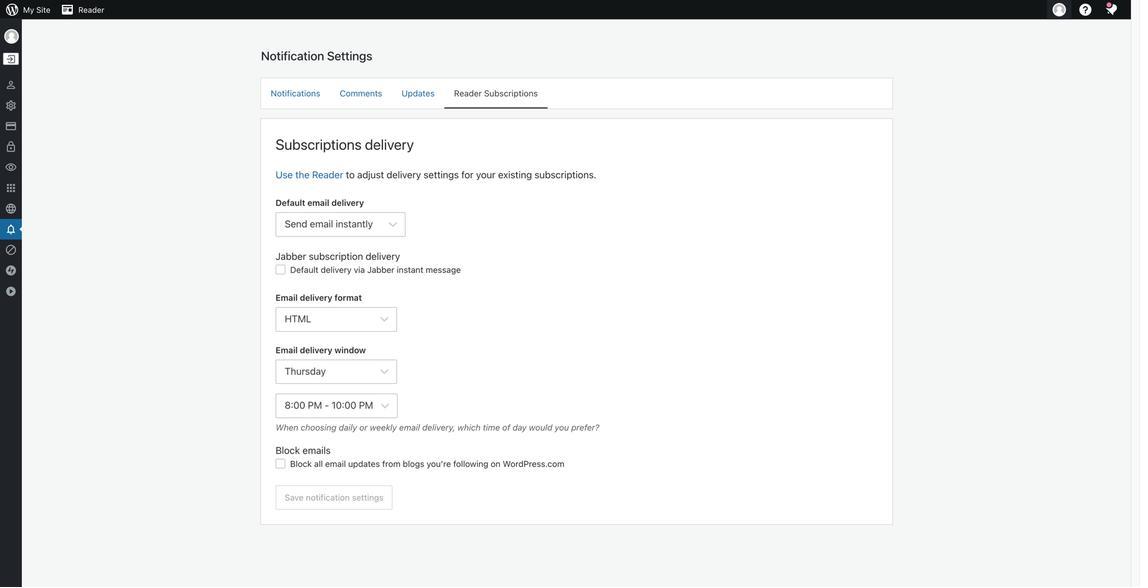 Task type: describe. For each thing, give the bounding box(es) containing it.
your
[[476, 169, 496, 181]]

existing
[[498, 169, 532, 181]]

visibility image
[[5, 162, 17, 174]]

delivery up adjust
[[365, 136, 414, 153]]

site
[[36, 5, 50, 14]]

when
[[276, 423, 298, 433]]

the
[[295, 169, 310, 181]]

choosing
[[301, 423, 337, 433]]

delivery up default delivery via jabber instant message
[[366, 251, 400, 262]]

manage your notifications image
[[1105, 2, 1119, 17]]

updates link
[[392, 78, 445, 107]]

default for default delivery via jabber instant message
[[290, 265, 319, 275]]

delivery inside "group"
[[332, 198, 364, 208]]

settings inside button
[[352, 493, 384, 503]]

default email delivery group
[[276, 197, 878, 237]]

1 vertical spatial email
[[399, 423, 420, 433]]

menu containing notifications
[[261, 78, 893, 109]]

reader subscriptions link
[[445, 78, 548, 107]]

instant
[[397, 265, 424, 275]]

default for default email delivery
[[276, 198, 305, 208]]

delivery left window
[[300, 345, 333, 355]]

updates
[[402, 88, 435, 98]]

window
[[335, 345, 366, 355]]

emails
[[303, 445, 331, 457]]

reader for reader
[[78, 5, 104, 14]]

subscriptions delivery main content
[[261, 48, 893, 525]]

notifications link
[[261, 78, 330, 107]]

adjust
[[357, 169, 384, 181]]

credit_card image
[[5, 120, 17, 132]]

via
[[354, 265, 365, 275]]

jabber subscription delivery
[[276, 251, 400, 262]]

default delivery via jabber instant message
[[290, 265, 461, 275]]

blogs
[[403, 459, 424, 469]]

apps image
[[5, 182, 17, 194]]

reader link
[[55, 0, 109, 19]]

jabber subscription delivery group
[[276, 249, 878, 280]]

block for block all email updates from blogs you're following on wordpress.com
[[290, 459, 312, 469]]

save notification settings
[[285, 493, 384, 503]]

lock image
[[5, 141, 17, 153]]

day
[[513, 423, 527, 433]]

format
[[335, 293, 362, 303]]

which
[[458, 423, 481, 433]]

comments
[[340, 88, 382, 98]]

you're
[[427, 459, 451, 469]]

email delivery format
[[276, 293, 362, 303]]

notifications
[[271, 88, 320, 98]]

delivery right adjust
[[387, 169, 421, 181]]

block emails
[[276, 445, 331, 457]]

you
[[555, 423, 569, 433]]

on
[[491, 459, 501, 469]]

group containing email delivery window
[[276, 344, 878, 435]]

for
[[462, 169, 474, 181]]

log out of wordpress.com image
[[5, 54, 16, 65]]

weekly
[[370, 423, 397, 433]]

to
[[346, 169, 355, 181]]

block all email updates from blogs you're following on wordpress.com
[[290, 459, 565, 469]]

all
[[314, 459, 323, 469]]

help image
[[1079, 2, 1093, 17]]

my
[[23, 5, 34, 14]]

my site
[[23, 5, 50, 14]]

delivery down 'subscription'
[[321, 265, 352, 275]]



Task type: vqa. For each thing, say whether or not it's contained in the screenshot.
Subscriptions. at the top
yes



Task type: locate. For each thing, give the bounding box(es) containing it.
email inside group
[[276, 293, 298, 303]]

settings left the for
[[424, 169, 459, 181]]

settings
[[424, 169, 459, 181], [352, 493, 384, 503]]

use the reader link
[[276, 169, 343, 181]]

jabber
[[276, 251, 306, 262], [367, 265, 395, 275]]

1 vertical spatial settings
[[352, 493, 384, 503]]

following
[[453, 459, 489, 469]]

email for email delivery window
[[276, 345, 298, 355]]

from
[[382, 459, 401, 469]]

block image
[[5, 244, 17, 256]]

wordpress.com
[[503, 459, 565, 469]]

0 vertical spatial email
[[308, 198, 329, 208]]

email
[[276, 293, 298, 303], [276, 345, 298, 355]]

message
[[426, 265, 461, 275]]

settings image
[[5, 100, 17, 112]]

0 horizontal spatial subscriptions
[[276, 136, 362, 153]]

group
[[276, 344, 878, 435]]

email
[[308, 198, 329, 208], [399, 423, 420, 433], [325, 459, 346, 469]]

none checkbox inside block emails group
[[276, 459, 285, 469]]

settings down "updates"
[[352, 493, 384, 503]]

email right weekly
[[399, 423, 420, 433]]

2 vertical spatial email
[[325, 459, 346, 469]]

2 horizontal spatial reader
[[454, 88, 482, 98]]

1 horizontal spatial reader
[[312, 169, 343, 181]]

daily
[[339, 423, 357, 433]]

notification
[[306, 493, 350, 503]]

default up the email delivery format
[[290, 265, 319, 275]]

would
[[529, 423, 553, 433]]

0 vertical spatial reader
[[78, 5, 104, 14]]

email for email delivery format
[[276, 293, 298, 303]]

1 horizontal spatial settings
[[424, 169, 459, 181]]

reader for reader subscriptions
[[454, 88, 482, 98]]

save notification settings button
[[276, 486, 393, 510]]

1 vertical spatial reader
[[454, 88, 482, 98]]

default inside "group"
[[276, 198, 305, 208]]

or
[[360, 423, 368, 433]]

prefer?
[[571, 423, 599, 433]]

default down use
[[276, 198, 305, 208]]

2 email from the top
[[276, 345, 298, 355]]

subscriptions delivery
[[276, 136, 414, 153]]

subscriptions
[[484, 88, 538, 98], [276, 136, 362, 153]]

email delivery format group
[[276, 292, 878, 332]]

0 horizontal spatial settings
[[352, 493, 384, 503]]

updates
[[348, 459, 380, 469]]

1 vertical spatial jabber
[[367, 265, 395, 275]]

subscriptions.
[[535, 169, 597, 181]]

1 horizontal spatial jabber
[[367, 265, 395, 275]]

subscription
[[309, 251, 363, 262]]

person image
[[5, 79, 17, 91]]

reader right site
[[78, 5, 104, 14]]

use the reader to adjust delivery settings for your existing subscriptions.
[[276, 169, 597, 181]]

block down 'block emails'
[[290, 459, 312, 469]]

reader inside menu
[[454, 88, 482, 98]]

reader right updates
[[454, 88, 482, 98]]

comments link
[[330, 78, 392, 107]]

0 vertical spatial subscriptions
[[484, 88, 538, 98]]

None checkbox
[[276, 265, 285, 275]]

1 vertical spatial subscriptions
[[276, 136, 362, 153]]

default inside the jabber subscription delivery group
[[290, 265, 319, 275]]

block for block emails
[[276, 445, 300, 457]]

jabber left 'subscription'
[[276, 251, 306, 262]]

delivery down 'to'
[[332, 198, 364, 208]]

email inside "group"
[[308, 198, 329, 208]]

delivery,
[[422, 423, 455, 433]]

email delivery window
[[276, 345, 366, 355]]

0 vertical spatial email
[[276, 293, 298, 303]]

1 vertical spatial default
[[290, 265, 319, 275]]

menu
[[261, 78, 893, 109]]

notifications image
[[5, 223, 17, 236]]

0 vertical spatial settings
[[424, 169, 459, 181]]

none checkbox inside the jabber subscription delivery group
[[276, 265, 285, 275]]

block
[[276, 445, 300, 457], [290, 459, 312, 469]]

1 email from the top
[[276, 293, 298, 303]]

my site link
[[0, 0, 55, 19]]

email down use the reader link
[[308, 198, 329, 208]]

1 vertical spatial email
[[276, 345, 298, 355]]

2 vertical spatial reader
[[312, 169, 343, 181]]

use
[[276, 169, 293, 181]]

delivery
[[365, 136, 414, 153], [387, 169, 421, 181], [332, 198, 364, 208], [366, 251, 400, 262], [321, 265, 352, 275], [300, 293, 333, 303], [300, 345, 333, 355]]

block down when
[[276, 445, 300, 457]]

jabber right via
[[367, 265, 395, 275]]

1 vertical spatial block
[[290, 459, 312, 469]]

delivery left format
[[300, 293, 333, 303]]

noah lott image
[[4, 29, 19, 44]]

default email delivery
[[276, 198, 364, 208]]

0 horizontal spatial jabber
[[276, 251, 306, 262]]

time
[[483, 423, 500, 433]]

0 vertical spatial jabber
[[276, 251, 306, 262]]

default
[[276, 198, 305, 208], [290, 265, 319, 275]]

when choosing daily or weekly email delivery, which time of day would you prefer?
[[276, 423, 599, 433]]

my profile image
[[1053, 3, 1066, 16]]

of
[[502, 423, 510, 433]]

block emails group
[[276, 444, 878, 474]]

reader subscriptions
[[454, 88, 538, 98]]

language image
[[5, 203, 17, 215]]

reader
[[78, 5, 104, 14], [454, 88, 482, 98], [312, 169, 343, 181]]

0 vertical spatial block
[[276, 445, 300, 457]]

None checkbox
[[276, 459, 285, 469]]

reader left 'to'
[[312, 169, 343, 181]]

save
[[285, 493, 304, 503]]

notification settings
[[261, 49, 373, 63]]

0 vertical spatial default
[[276, 198, 305, 208]]

1 horizontal spatial subscriptions
[[484, 88, 538, 98]]

email right all
[[325, 459, 346, 469]]

0 horizontal spatial reader
[[78, 5, 104, 14]]



